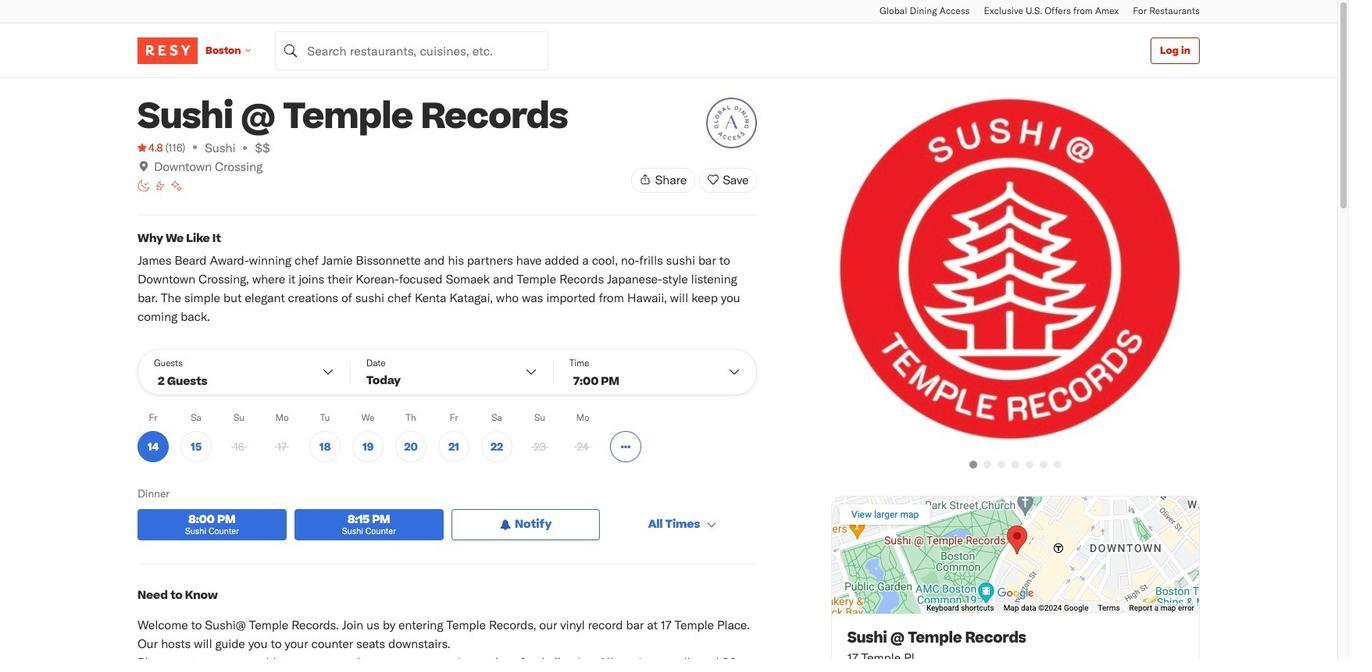 Task type: vqa. For each thing, say whether or not it's contained in the screenshot.
The 4.8 Out Of 5 Stars icon
yes



Task type: locate. For each thing, give the bounding box(es) containing it.
Search restaurants, cuisines, etc. text field
[[275, 31, 549, 70]]

4.8 out of 5 stars image
[[138, 140, 163, 155]]

None field
[[275, 31, 549, 70]]



